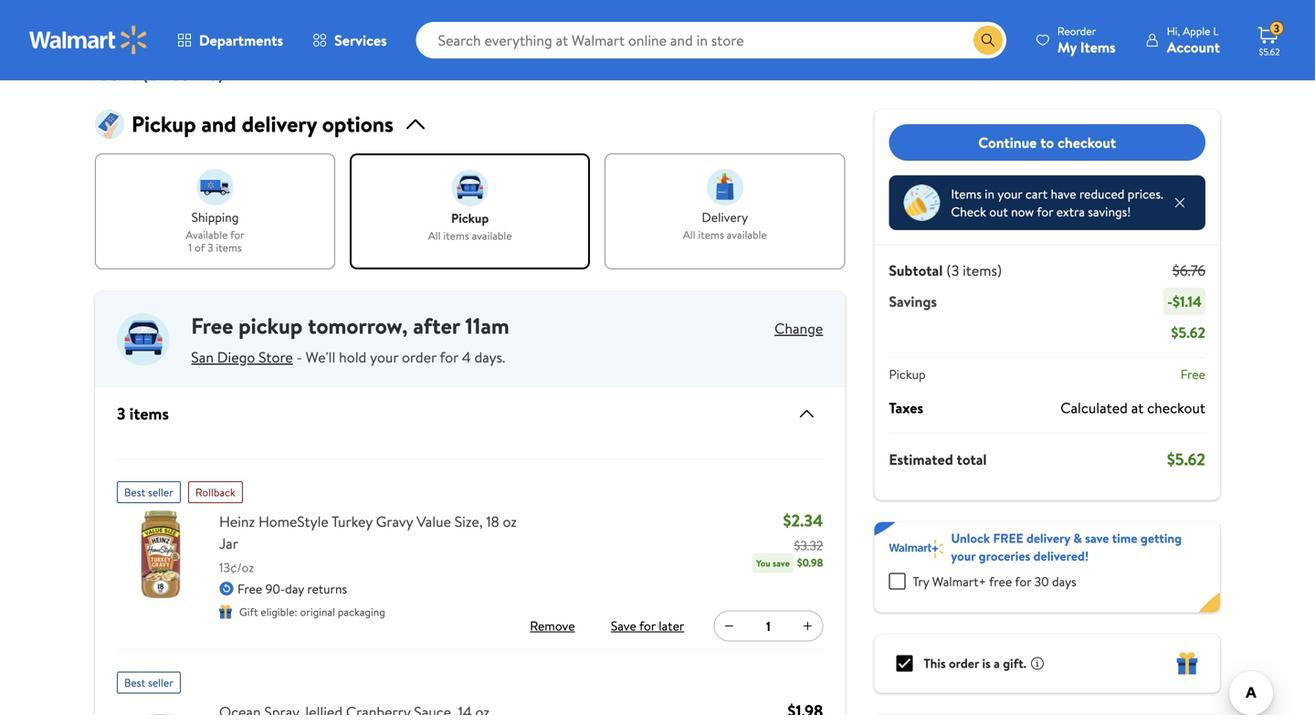 Task type: describe. For each thing, give the bounding box(es) containing it.
all for pickup
[[428, 228, 441, 243]]

90-
[[265, 580, 285, 598]]

0 vertical spatial $5.62
[[1259, 46, 1280, 58]]

san diego store button
[[191, 343, 293, 372]]

and
[[201, 109, 236, 139]]

items inside items in your cart have reduced prices. check out now for extra savings!
[[951, 185, 982, 203]]

hide all items image
[[788, 403, 818, 425]]

pickup for pickup and delivery options
[[132, 109, 196, 139]]

days
[[1052, 572, 1076, 590]]

increase quantity heinz homestyle turkey gravy value size, 18 oz jar, current quantity 1 image
[[800, 619, 815, 633]]

$2.34
[[783, 509, 823, 532]]

pickup inside pickup all items available
[[451, 209, 489, 227]]

eligible:
[[261, 604, 297, 620]]

items) for cart (3 items)
[[166, 57, 225, 88]]

packaging
[[338, 604, 385, 620]]

gifting image
[[1176, 653, 1198, 674]]

walmart image
[[29, 26, 148, 55]]

heinz
[[219, 512, 255, 532]]

1 vertical spatial $5.62
[[1171, 322, 1206, 342]]

(3 for subtotal
[[946, 260, 959, 280]]

for inside items in your cart have reduced prices. check out now for extra savings!
[[1037, 203, 1053, 221]]

free 90-day returns
[[237, 580, 347, 598]]

remove
[[530, 617, 575, 635]]

list containing shipping
[[95, 153, 845, 270]]

continue to checkout
[[978, 132, 1116, 152]]

pickup and delivery options
[[132, 109, 394, 139]]

0 vertical spatial order
[[402, 347, 436, 367]]

3 for 3
[[1274, 21, 1280, 36]]

try walmart+ free for 30 days
[[913, 572, 1076, 590]]

unlock
[[951, 529, 990, 547]]

pickup for pickup
[[889, 365, 926, 383]]

account
[[1167, 37, 1220, 57]]

cart (3 items)
[[95, 57, 225, 88]]

delivery all items available
[[683, 208, 767, 242]]

change
[[775, 318, 823, 338]]

$3.32
[[794, 537, 823, 554]]

delivery for pickup
[[242, 109, 317, 139]]

reorder
[[1057, 23, 1096, 39]]

available
[[186, 227, 228, 242]]

items inside delivery all items available
[[698, 227, 724, 242]]

1 inside shipping available for 1 of 3 items
[[188, 240, 192, 255]]

time
[[1112, 529, 1138, 547]]

checkout for calculated at checkout
[[1147, 398, 1206, 418]]

items in your cart have reduced prices. check out now for extra savings!
[[951, 185, 1163, 221]]

save for later button
[[607, 612, 688, 641]]

&
[[1073, 529, 1082, 547]]

items inside reorder my items
[[1080, 37, 1116, 57]]

apple
[[1183, 23, 1211, 39]]

items) for subtotal (3 items)
[[963, 260, 1002, 280]]

departments button
[[163, 18, 298, 62]]

returns
[[307, 580, 347, 598]]

1 vertical spatial pickup
[[238, 311, 303, 341]]

learn more about gifting image
[[1030, 656, 1045, 671]]

2 best seller alert from the top
[[117, 665, 181, 694]]

for left 30
[[1015, 572, 1031, 590]]

4
[[462, 347, 471, 367]]

close nudge image
[[1173, 195, 1187, 210]]

walmart plus image
[[889, 540, 944, 558]]

value
[[417, 512, 451, 532]]

gift
[[239, 604, 258, 620]]

later
[[659, 617, 684, 635]]

day
[[285, 580, 304, 598]]

banner containing unlock free delivery & save time getting your groceries delivered!
[[874, 522, 1220, 612]]

shipping available for 1 of 3 items
[[186, 208, 245, 255]]

free
[[989, 572, 1012, 590]]

change button
[[775, 318, 823, 338]]

save inside unlock free delivery & save time getting your groceries delivered!
[[1085, 529, 1109, 547]]

cart_gic_illustration image
[[95, 110, 124, 139]]

for left the "4"
[[440, 347, 458, 367]]

your inside items in your cart have reduced prices. check out now for extra savings!
[[998, 185, 1022, 203]]

continue
[[978, 132, 1037, 152]]

cart
[[1026, 185, 1048, 203]]

turkey
[[332, 512, 373, 532]]

estimated total
[[889, 449, 987, 469]]

in
[[985, 185, 995, 203]]

remove button
[[523, 612, 582, 641]]

available for pickup
[[472, 228, 512, 243]]

gift.
[[1003, 654, 1027, 672]]

free pickup tomorrow, after 11am
[[191, 311, 509, 341]]

best for 2nd best seller "alert"
[[124, 675, 145, 691]]

seller for 2nd best seller "alert" from the bottom of the page
[[148, 485, 173, 500]]

intent image for delivery image
[[707, 169, 743, 205]]

1 best seller alert from the top
[[117, 474, 181, 503]]

diego
[[217, 347, 255, 367]]

savings!
[[1088, 203, 1131, 221]]

intent image for pickup image
[[452, 170, 488, 206]]

of
[[195, 240, 205, 255]]

11am
[[465, 311, 509, 341]]

a
[[994, 654, 1000, 672]]

shipping
[[191, 208, 239, 226]]

for inside shipping available for 1 of 3 items
[[230, 227, 245, 242]]

san
[[191, 347, 214, 367]]

reduced
[[1079, 185, 1125, 203]]

savings
[[889, 291, 937, 311]]

Walmart Site-Wide search field
[[416, 22, 1006, 58]]

homestyle
[[258, 512, 329, 532]]

jar
[[219, 533, 238, 554]]

Try Walmart+ free for 30 days checkbox
[[889, 573, 905, 590]]

-$1.14
[[1167, 291, 1202, 311]]

reduced price image
[[904, 184, 940, 221]]

This order is a gift. checkbox
[[896, 655, 913, 672]]

0 vertical spatial -
[[1167, 291, 1173, 311]]

heinz homestyle turkey gravy value size, 18 oz jar, with add-on services, 13¢/oz, 1 in cart gift eligible image
[[117, 511, 205, 598]]

try
[[913, 572, 929, 590]]

taxes
[[889, 398, 923, 418]]

extra
[[1056, 203, 1085, 221]]

original
[[300, 604, 335, 620]]

tomorrow, after 11am element
[[308, 311, 509, 341]]

gifteligibleicon image
[[219, 605, 232, 619]]

calculated at checkout
[[1061, 398, 1206, 418]]

l
[[1213, 23, 1219, 39]]

check
[[951, 203, 986, 221]]

1 best seller from the top
[[124, 485, 173, 500]]

free for free pickup tomorrow, after 11am
[[191, 311, 233, 341]]



Task type: vqa. For each thing, say whether or not it's contained in the screenshot.


Task type: locate. For each thing, give the bounding box(es) containing it.
1 horizontal spatial all
[[683, 227, 696, 242]]

gravy
[[376, 512, 413, 532]]

available
[[727, 227, 767, 242], [472, 228, 512, 243]]

items inside pickup all items available
[[443, 228, 469, 243]]

hi,
[[1167, 23, 1180, 39]]

0 vertical spatial pickup
[[451, 209, 489, 227]]

1 best from the top
[[124, 485, 145, 500]]

1 vertical spatial best
[[124, 675, 145, 691]]

1 horizontal spatial free
[[237, 580, 262, 598]]

have
[[1051, 185, 1076, 203]]

2 horizontal spatial free
[[1181, 365, 1206, 383]]

now
[[1011, 203, 1034, 221]]

pickup
[[451, 209, 489, 227], [238, 311, 303, 341]]

best seller up heinz homestyle turkey gravy value size, 18 oz jar, with add-on services, 13¢/oz, 1 in cart gift eligible image at the left
[[124, 485, 173, 500]]

store
[[259, 347, 293, 367]]

- down $6.76
[[1167, 291, 1173, 311]]

items left in
[[951, 185, 982, 203]]

pickup up store
[[238, 311, 303, 341]]

seller
[[148, 485, 173, 500], [148, 675, 173, 691]]

$5.62
[[1259, 46, 1280, 58], [1171, 322, 1206, 342], [1167, 448, 1206, 471]]

available down intent image for pickup at the top left of page
[[472, 228, 512, 243]]

available for delivery
[[727, 227, 767, 242]]

you
[[756, 557, 770, 570]]

my
[[1057, 37, 1077, 57]]

0 horizontal spatial 1
[[188, 240, 192, 255]]

your right hold at the left of page
[[370, 347, 398, 367]]

1 horizontal spatial 3
[[207, 240, 213, 255]]

2 seller from the top
[[148, 675, 173, 691]]

$6.76
[[1173, 260, 1206, 280]]

san diego store - we'll hold your order for 4 days.
[[191, 347, 505, 367]]

free for free 90-day returns
[[237, 580, 262, 598]]

1 vertical spatial seller
[[148, 675, 173, 691]]

0 vertical spatial seller
[[148, 485, 173, 500]]

0 horizontal spatial items
[[951, 185, 982, 203]]

best seller
[[124, 485, 173, 500], [124, 675, 173, 691]]

30
[[1034, 572, 1049, 590]]

free up 'calculated at checkout'
[[1181, 365, 1206, 383]]

(3 right cart
[[141, 57, 160, 88]]

delivery inside delivery all items available
[[702, 208, 748, 226]]

groceries
[[979, 547, 1030, 565]]

search icon image
[[981, 33, 995, 47]]

0 horizontal spatial all
[[428, 228, 441, 243]]

at
[[1131, 398, 1144, 418]]

2 vertical spatial delivery
[[1027, 529, 1070, 547]]

0 horizontal spatial your
[[370, 347, 398, 367]]

0 horizontal spatial (3
[[141, 57, 160, 88]]

size,
[[455, 512, 483, 532]]

delivery down intent image for delivery
[[702, 208, 748, 226]]

your up walmart+
[[951, 547, 976, 565]]

available inside pickup all items available
[[472, 228, 512, 243]]

pickup up taxes on the right of page
[[889, 365, 926, 383]]

0 horizontal spatial pickup
[[132, 109, 196, 139]]

0 vertical spatial your
[[998, 185, 1022, 203]]

for inside button
[[639, 617, 656, 635]]

available inside delivery all items available
[[727, 227, 767, 242]]

pickup down intent image for pickup at the top left of page
[[451, 209, 489, 227]]

this
[[924, 654, 946, 672]]

estimated
[[889, 449, 953, 469]]

this order is a gift.
[[924, 654, 1027, 672]]

is
[[982, 654, 991, 672]]

delivery inside unlock free delivery & save time getting your groceries delivered!
[[1027, 529, 1070, 547]]

tomorrow,
[[308, 311, 408, 341]]

1 horizontal spatial save
[[1085, 529, 1109, 547]]

1 vertical spatial save
[[773, 557, 790, 570]]

checkout right at
[[1147, 398, 1206, 418]]

1 right the decrease quantity heinz homestyle turkey gravy value size, 18 oz jar, current quantity 1 image
[[766, 617, 771, 635]]

0 vertical spatial pickup
[[132, 109, 196, 139]]

for right save
[[639, 617, 656, 635]]

2 vertical spatial 3
[[117, 402, 126, 425]]

free for free
[[1181, 365, 1206, 383]]

ocean spray jellied cranberry sauce, 14 oz can, with add-on services, multipack quantity: 1, 14.1¢/oz, 1 in cart image
[[117, 701, 205, 715]]

1 vertical spatial 3
[[207, 240, 213, 255]]

out
[[989, 203, 1008, 221]]

0 horizontal spatial save
[[773, 557, 790, 570]]

pickup and delivery options button
[[95, 109, 845, 139]]

hi, apple l account
[[1167, 23, 1220, 57]]

1 horizontal spatial your
[[951, 547, 976, 565]]

1 vertical spatial best seller
[[124, 675, 173, 691]]

options
[[322, 109, 394, 139]]

pickup down cart (3 items)
[[132, 109, 196, 139]]

0 vertical spatial items)
[[166, 57, 225, 88]]

continue to checkout button
[[889, 124, 1206, 161]]

free
[[191, 311, 233, 341], [1181, 365, 1206, 383], [237, 580, 262, 598]]

getting
[[1141, 529, 1182, 547]]

13¢/oz
[[219, 559, 254, 576]]

available down intent image for delivery
[[727, 227, 767, 242]]

your right in
[[998, 185, 1022, 203]]

delivery left &
[[1027, 529, 1070, 547]]

0 vertical spatial best
[[124, 485, 145, 500]]

gift eligible: original packaging
[[239, 604, 385, 620]]

all inside delivery all items available
[[683, 227, 696, 242]]

0 horizontal spatial -
[[296, 347, 302, 367]]

rollback
[[195, 485, 235, 500]]

total
[[957, 449, 987, 469]]

$0.98
[[797, 555, 823, 570]]

2 horizontal spatial your
[[998, 185, 1022, 203]]

-
[[1167, 291, 1173, 311], [296, 347, 302, 367]]

2 best seller from the top
[[124, 675, 173, 691]]

1 horizontal spatial items
[[1080, 37, 1116, 57]]

2 vertical spatial free
[[237, 580, 262, 598]]

list
[[95, 153, 845, 270]]

3 for 3 items
[[117, 402, 126, 425]]

1 left 'of' in the left top of the page
[[188, 240, 192, 255]]

0 horizontal spatial items)
[[166, 57, 225, 88]]

0 vertical spatial save
[[1085, 529, 1109, 547]]

items) down check
[[963, 260, 1002, 280]]

1 vertical spatial free
[[1181, 365, 1206, 383]]

subtotal
[[889, 260, 943, 280]]

0 vertical spatial 3
[[1274, 21, 1280, 36]]

$5.62 down 'calculated at checkout'
[[1167, 448, 1206, 471]]

to
[[1040, 132, 1054, 152]]

0 vertical spatial checkout
[[1058, 132, 1116, 152]]

banner
[[874, 522, 1220, 612]]

$5.62 right account
[[1259, 46, 1280, 58]]

your inside unlock free delivery & save time getting your groceries delivered!
[[951, 547, 976, 565]]

for right now
[[1037, 203, 1053, 221]]

seller up ocean spray jellied cranberry sauce, 14 oz can, with add-on services, multipack quantity: 1, 14.1¢/oz, 1 in cart image
[[148, 675, 173, 691]]

0 horizontal spatial pickup
[[238, 311, 303, 341]]

checkout right to
[[1058, 132, 1116, 152]]

0 vertical spatial free
[[191, 311, 233, 341]]

free up 'san'
[[191, 311, 233, 341]]

after
[[413, 311, 460, 341]]

18
[[486, 512, 499, 532]]

save
[[611, 617, 636, 635]]

3 items
[[117, 402, 169, 425]]

2 vertical spatial your
[[951, 547, 976, 565]]

items inside shipping available for 1 of 3 items
[[216, 240, 242, 255]]

0 vertical spatial best seller
[[124, 485, 173, 500]]

save inside $2.34 $3.32 you save $0.98
[[773, 557, 790, 570]]

0 horizontal spatial 3
[[117, 402, 126, 425]]

best
[[124, 485, 145, 500], [124, 675, 145, 691]]

- left we'll
[[296, 347, 302, 367]]

1 horizontal spatial checkout
[[1147, 398, 1206, 418]]

0 horizontal spatial delivery
[[242, 109, 317, 139]]

days.
[[474, 347, 505, 367]]

walmart+
[[932, 572, 986, 590]]

best seller up ocean spray jellied cranberry sauce, 14 oz can, with add-on services, multipack quantity: 1, 14.1¢/oz, 1 in cart image
[[124, 675, 173, 691]]

decrease quantity heinz homestyle turkey gravy value size, 18 oz jar, current quantity 1 image
[[722, 619, 736, 633]]

0 vertical spatial 1
[[188, 240, 192, 255]]

(3
[[141, 57, 160, 88], [946, 260, 959, 280]]

best for 2nd best seller "alert" from the bottom of the page
[[124, 485, 145, 500]]

2 horizontal spatial delivery
[[1027, 529, 1070, 547]]

Search search field
[[416, 22, 1006, 58]]

departments
[[199, 30, 283, 50]]

checkout
[[1058, 132, 1116, 152], [1147, 398, 1206, 418]]

1 horizontal spatial order
[[949, 654, 979, 672]]

best up heinz homestyle turkey gravy value size, 18 oz jar, with add-on services, 13¢/oz, 1 in cart gift eligible image at the left
[[124, 485, 145, 500]]

(3 for cart
[[141, 57, 160, 88]]

0 horizontal spatial order
[[402, 347, 436, 367]]

$5.62 down $1.14
[[1171, 322, 1206, 342]]

all for delivery
[[683, 227, 696, 242]]

1 horizontal spatial (3
[[946, 260, 959, 280]]

1 horizontal spatial items)
[[963, 260, 1002, 280]]

0 vertical spatial items
[[1080, 37, 1116, 57]]

1 horizontal spatial delivery
[[702, 208, 748, 226]]

1 horizontal spatial pickup
[[889, 365, 926, 383]]

your
[[998, 185, 1022, 203], [370, 347, 398, 367], [951, 547, 976, 565]]

1 horizontal spatial pickup
[[451, 209, 489, 227]]

rollback alert
[[188, 474, 243, 503]]

items right my on the right of page
[[1080, 37, 1116, 57]]

save
[[1085, 529, 1109, 547], [773, 557, 790, 570]]

best seller alert up ocean spray jellied cranberry sauce, 14 oz can, with add-on services, multipack quantity: 1, 14.1¢/oz, 1 in cart image
[[117, 665, 181, 694]]

free up gift
[[237, 580, 262, 598]]

cart
[[95, 57, 138, 88]]

1 vertical spatial delivery
[[702, 208, 748, 226]]

seller left rollback
[[148, 485, 173, 500]]

best seller alert left rollback alert
[[117, 474, 181, 503]]

for
[[1037, 203, 1053, 221], [230, 227, 245, 242], [440, 347, 458, 367], [1015, 572, 1031, 590], [639, 617, 656, 635]]

delivery right and
[[242, 109, 317, 139]]

items
[[1080, 37, 1116, 57], [951, 185, 982, 203]]

0 horizontal spatial available
[[472, 228, 512, 243]]

checkout inside button
[[1058, 132, 1116, 152]]

seller for 2nd best seller "alert"
[[148, 675, 173, 691]]

1 vertical spatial checkout
[[1147, 398, 1206, 418]]

2 vertical spatial $5.62
[[1167, 448, 1206, 471]]

1 horizontal spatial -
[[1167, 291, 1173, 311]]

1 horizontal spatial 1
[[766, 617, 771, 635]]

1 vertical spatial items
[[951, 185, 982, 203]]

2 best from the top
[[124, 675, 145, 691]]

services button
[[298, 18, 402, 62]]

save right &
[[1085, 529, 1109, 547]]

order down tomorrow, after 11am element
[[402, 347, 436, 367]]

for down shipping
[[230, 227, 245, 242]]

heinz homestyle turkey gravy value size, 18 oz jar link
[[219, 511, 533, 554]]

items
[[698, 227, 724, 242], [443, 228, 469, 243], [216, 240, 242, 255], [129, 402, 169, 425]]

items) down 'departments'
[[166, 57, 225, 88]]

1 vertical spatial items)
[[963, 260, 1002, 280]]

free
[[993, 529, 1023, 547]]

3 inside shipping available for 1 of 3 items
[[207, 240, 213, 255]]

best up ocean spray jellied cranberry sauce, 14 oz can, with add-on services, multipack quantity: 1, 14.1¢/oz, 1 in cart image
[[124, 675, 145, 691]]

1 vertical spatial order
[[949, 654, 979, 672]]

intent image for shipping image
[[197, 169, 233, 205]]

1
[[188, 240, 192, 255], [766, 617, 771, 635]]

heinz homestyle turkey gravy value size, 18 oz jar 13¢/oz
[[219, 512, 517, 576]]

all inside pickup all items available
[[428, 228, 441, 243]]

2 horizontal spatial 3
[[1274, 21, 1280, 36]]

1 vertical spatial your
[[370, 347, 398, 367]]

save right you
[[773, 557, 790, 570]]

0 vertical spatial best seller alert
[[117, 474, 181, 503]]

0 horizontal spatial free
[[191, 311, 233, 341]]

delivery for unlock
[[1027, 529, 1070, 547]]

$2.34 $3.32 you save $0.98
[[756, 509, 823, 570]]

1 seller from the top
[[148, 485, 173, 500]]

1 horizontal spatial available
[[727, 227, 767, 242]]

calculated
[[1061, 398, 1128, 418]]

1 vertical spatial best seller alert
[[117, 665, 181, 694]]

oz
[[503, 512, 517, 532]]

1 vertical spatial 1
[[766, 617, 771, 635]]

1 vertical spatial -
[[296, 347, 302, 367]]

hold
[[339, 347, 367, 367]]

(3 right subtotal on the right top of page
[[946, 260, 959, 280]]

1 vertical spatial (3
[[946, 260, 959, 280]]

checkout for continue to checkout
[[1058, 132, 1116, 152]]

order left is
[[949, 654, 979, 672]]

services
[[334, 30, 387, 50]]

prices.
[[1128, 185, 1163, 203]]

we'll
[[306, 347, 335, 367]]

order
[[402, 347, 436, 367], [949, 654, 979, 672]]

$1.14
[[1173, 291, 1202, 311]]

1 vertical spatial pickup
[[889, 365, 926, 383]]

pickup all items available
[[428, 209, 512, 243]]

0 vertical spatial (3
[[141, 57, 160, 88]]

best seller alert
[[117, 474, 181, 503], [117, 665, 181, 694]]

unlock free delivery & save time getting your groceries delivered!
[[951, 529, 1182, 565]]

0 vertical spatial delivery
[[242, 109, 317, 139]]

0 horizontal spatial checkout
[[1058, 132, 1116, 152]]



